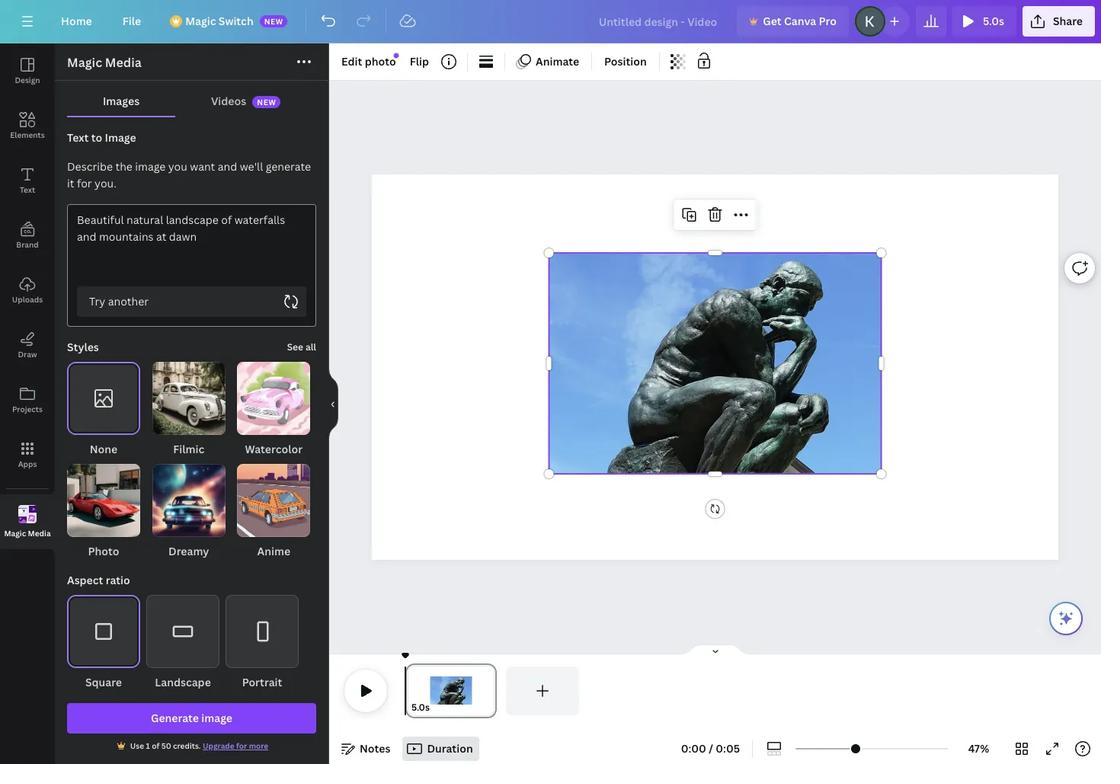 Task type: describe. For each thing, give the bounding box(es) containing it.
Design title text field
[[587, 6, 731, 37]]

position button
[[598, 50, 653, 74]]

Describe the image you want and we'll generate it for you. text field
[[68, 205, 316, 287]]

generate image button
[[67, 703, 316, 734]]

47% button
[[954, 737, 1004, 761]]

landscape group
[[146, 595, 220, 691]]

pro
[[819, 14, 837, 28]]

photo
[[365, 54, 396, 69]]

try another
[[89, 294, 149, 309]]

canva
[[784, 14, 816, 28]]

Page title text field
[[436, 700, 442, 716]]

text button
[[0, 153, 55, 208]]

draw button
[[0, 318, 55, 373]]

upgrade for more link
[[203, 741, 268, 752]]

image inside generate image button
[[201, 711, 232, 726]]

ratio
[[106, 573, 130, 588]]

generate
[[266, 159, 311, 174]]

side panel tab list
[[0, 43, 55, 550]]

try
[[89, 294, 105, 309]]

uploads
[[12, 294, 43, 305]]

0:00 / 0:05
[[681, 742, 740, 756]]

0:05
[[716, 742, 740, 756]]

styles
[[67, 340, 99, 354]]

generate
[[151, 711, 199, 726]]

magic switch
[[185, 14, 254, 28]]

magic media button
[[0, 495, 55, 550]]

canva assistant image
[[1057, 610, 1075, 628]]

of
[[152, 741, 159, 752]]

all
[[306, 341, 316, 354]]

see all
[[287, 341, 316, 354]]

aspect
[[67, 573, 103, 588]]

animate
[[536, 54, 579, 69]]

see all button
[[287, 340, 316, 355]]

you
[[168, 159, 187, 174]]

projects button
[[0, 373, 55, 428]]

hide image
[[328, 367, 338, 441]]

credits.
[[173, 741, 201, 752]]

and
[[218, 159, 237, 174]]

hide pages image
[[679, 644, 752, 656]]

text for text to image
[[67, 130, 89, 145]]

it
[[67, 176, 74, 191]]

notes
[[360, 742, 391, 756]]

want
[[190, 159, 215, 174]]

home link
[[49, 6, 104, 37]]

1 horizontal spatial magic media
[[67, 54, 142, 71]]

apps button
[[0, 428, 55, 482]]

magic inside magic media button
[[4, 528, 26, 538]]

describe the image you want and we'll generate it for you.
[[67, 159, 311, 191]]

elements
[[10, 130, 45, 140]]

edit photo button
[[335, 50, 402, 74]]

none group
[[67, 362, 140, 458]]

portrait group
[[226, 595, 299, 691]]

none
[[90, 442, 118, 457]]

apps
[[18, 459, 37, 469]]

describe
[[67, 159, 113, 174]]

generate image
[[151, 711, 232, 726]]

animate button
[[511, 50, 585, 74]]

videos
[[211, 94, 246, 108]]

new inside "main" menu bar
[[264, 16, 283, 27]]

magic media inside button
[[4, 528, 51, 538]]

home
[[61, 14, 92, 28]]

upgrade
[[203, 741, 234, 752]]

file
[[123, 14, 141, 28]]

/
[[709, 742, 713, 756]]

share
[[1053, 14, 1083, 28]]

watercolor group
[[237, 362, 310, 458]]

edit
[[341, 54, 362, 69]]



Task type: locate. For each thing, give the bounding box(es) containing it.
1 horizontal spatial magic
[[67, 54, 102, 71]]

flip button
[[404, 50, 435, 74]]

dreamy
[[168, 544, 209, 559]]

get canva pro
[[763, 14, 837, 28]]

0 horizontal spatial image
[[135, 159, 166, 174]]

you.
[[95, 176, 116, 191]]

we'll
[[240, 159, 263, 174]]

5.0s left 'share' dropdown button
[[983, 14, 1004, 28]]

1 horizontal spatial 5.0s button
[[953, 6, 1017, 37]]

filmic
[[173, 442, 204, 457]]

0 horizontal spatial magic media
[[4, 528, 51, 538]]

1 vertical spatial image
[[201, 711, 232, 726]]

get canva pro button
[[737, 6, 849, 37]]

file button
[[110, 6, 153, 37]]

design button
[[0, 43, 55, 98]]

for
[[77, 176, 92, 191], [236, 741, 247, 752]]

main menu bar
[[0, 0, 1101, 43]]

images
[[103, 94, 140, 108]]

for inside describe the image you want and we'll generate it for you.
[[77, 176, 92, 191]]

aspect ratio
[[67, 573, 130, 588]]

media inside button
[[28, 528, 51, 538]]

design
[[15, 75, 40, 85]]

media
[[105, 54, 142, 71], [28, 528, 51, 538]]

magic inside "main" menu bar
[[185, 14, 216, 28]]

portrait
[[242, 675, 282, 690]]

5.0s
[[983, 14, 1004, 28], [412, 701, 430, 714]]

magic
[[185, 14, 216, 28], [67, 54, 102, 71], [4, 528, 26, 538]]

see
[[287, 341, 303, 354]]

brand
[[16, 239, 39, 250]]

new right 'videos'
[[257, 97, 276, 108]]

for right "it"
[[77, 176, 92, 191]]

notes button
[[335, 737, 397, 761]]

1 vertical spatial 5.0s button
[[412, 700, 430, 716]]

new right "switch" in the top of the page
[[264, 16, 283, 27]]

text
[[67, 130, 89, 145], [20, 184, 35, 195]]

magic media
[[67, 54, 142, 71], [4, 528, 51, 538]]

0 vertical spatial for
[[77, 176, 92, 191]]

0 horizontal spatial magic
[[4, 528, 26, 538]]

new
[[264, 16, 283, 27], [257, 97, 276, 108]]

dreamy group
[[152, 464, 225, 560]]

trimming, start edge slider
[[405, 667, 419, 716]]

1 vertical spatial media
[[28, 528, 51, 538]]

1 vertical spatial new
[[257, 97, 276, 108]]

the
[[115, 159, 133, 174]]

use
[[130, 741, 144, 752]]

square group
[[67, 595, 140, 691]]

brand button
[[0, 208, 55, 263]]

1 vertical spatial magic media
[[4, 528, 51, 538]]

anime group
[[237, 464, 310, 560]]

0 horizontal spatial media
[[28, 528, 51, 538]]

1 vertical spatial magic
[[67, 54, 102, 71]]

filmic group
[[152, 362, 225, 458]]

0 horizontal spatial for
[[77, 176, 92, 191]]

5.0s button left page title text box
[[412, 700, 430, 716]]

square
[[85, 675, 122, 690]]

duration
[[427, 742, 473, 756]]

trimming, end edge slider
[[483, 667, 497, 716]]

image
[[105, 130, 136, 145]]

more
[[249, 741, 268, 752]]

0 horizontal spatial 5.0s
[[412, 701, 430, 714]]

0 vertical spatial 5.0s button
[[953, 6, 1017, 37]]

1 vertical spatial for
[[236, 741, 247, 752]]

switch
[[219, 14, 254, 28]]

edit photo
[[341, 54, 396, 69]]

2 horizontal spatial magic
[[185, 14, 216, 28]]

0 vertical spatial magic
[[185, 14, 216, 28]]

try another button
[[77, 287, 306, 317]]

1 vertical spatial text
[[20, 184, 35, 195]]

magic media up images
[[67, 54, 142, 71]]

photo
[[88, 544, 119, 559]]

0 vertical spatial media
[[105, 54, 142, 71]]

magic media down apps
[[4, 528, 51, 538]]

elements button
[[0, 98, 55, 153]]

0 vertical spatial text
[[67, 130, 89, 145]]

magic left "switch" in the top of the page
[[185, 14, 216, 28]]

0 vertical spatial magic media
[[67, 54, 142, 71]]

0 horizontal spatial 5.0s button
[[412, 700, 430, 716]]

photo group
[[67, 464, 140, 560]]

text for text
[[20, 184, 35, 195]]

0 vertical spatial image
[[135, 159, 166, 174]]

anime
[[257, 544, 290, 559]]

image right the the
[[135, 159, 166, 174]]

0:00
[[681, 742, 706, 756]]

draw
[[18, 349, 37, 360]]

1 horizontal spatial 5.0s
[[983, 14, 1004, 28]]

0 vertical spatial 5.0s
[[983, 14, 1004, 28]]

1 horizontal spatial text
[[67, 130, 89, 145]]

get
[[763, 14, 782, 28]]

another
[[108, 294, 149, 309]]

projects
[[12, 404, 43, 415]]

47%
[[969, 742, 990, 756]]

flip
[[410, 54, 429, 69]]

share button
[[1023, 6, 1095, 37]]

50
[[161, 741, 171, 752]]

new image
[[394, 53, 399, 58]]

to
[[91, 130, 102, 145]]

image up upgrade
[[201, 711, 232, 726]]

uploads button
[[0, 263, 55, 318]]

1 horizontal spatial media
[[105, 54, 142, 71]]

use 1 of 50 credits. upgrade for more
[[130, 741, 268, 752]]

image inside describe the image you want and we'll generate it for you.
[[135, 159, 166, 174]]

5.0s left page title text box
[[412, 701, 430, 714]]

0 horizontal spatial text
[[20, 184, 35, 195]]

1 horizontal spatial image
[[201, 711, 232, 726]]

for left more
[[236, 741, 247, 752]]

text inside button
[[20, 184, 35, 195]]

position
[[604, 54, 647, 69]]

text left to
[[67, 130, 89, 145]]

1
[[146, 741, 150, 752]]

watercolor
[[245, 442, 303, 457]]

text to image
[[67, 130, 136, 145]]

1 horizontal spatial for
[[236, 741, 247, 752]]

0 vertical spatial new
[[264, 16, 283, 27]]

duration button
[[403, 737, 479, 761]]

2 vertical spatial magic
[[4, 528, 26, 538]]

5.0s button
[[953, 6, 1017, 37], [412, 700, 430, 716]]

media up images
[[105, 54, 142, 71]]

text left "it"
[[20, 184, 35, 195]]

images button
[[67, 87, 175, 116]]

5.0s inside "main" menu bar
[[983, 14, 1004, 28]]

1 vertical spatial 5.0s
[[412, 701, 430, 714]]

5.0s button left 'share' dropdown button
[[953, 6, 1017, 37]]

magic down apps
[[4, 528, 26, 538]]

magic down home link
[[67, 54, 102, 71]]

landscape
[[155, 675, 211, 690]]

media left photo group
[[28, 528, 51, 538]]



Task type: vqa. For each thing, say whether or not it's contained in the screenshot.
Marketing Materials Button
no



